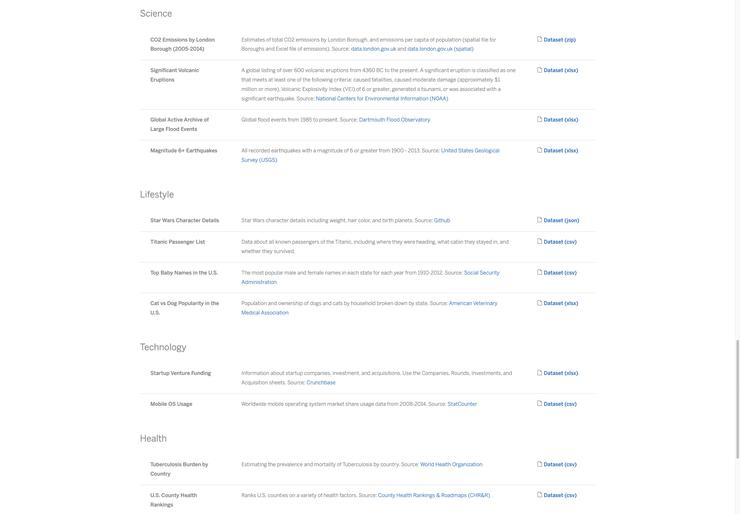 Task type: locate. For each thing, give the bounding box(es) containing it.
present. down national
[[319, 117, 339, 123]]

1 vertical spatial volcanic
[[281, 86, 301, 92]]

) for united states geological survey (usgs)
[[576, 148, 579, 154]]

moderate
[[413, 77, 436, 83]]

4 ( from the top
[[565, 148, 567, 154]]

0 horizontal spatial 6
[[350, 148, 353, 154]]

0 horizontal spatial emissions
[[296, 37, 320, 43]]

information
[[401, 96, 429, 102], [242, 371, 269, 377]]

1 vertical spatial one
[[287, 77, 296, 83]]

in right popularity
[[205, 301, 210, 307]]

1 star from the left
[[150, 218, 161, 224]]

the right the use
[[413, 371, 421, 377]]

&
[[436, 493, 440, 499]]

tuberculosis
[[150, 462, 182, 468], [343, 462, 373, 468]]

passenger
[[169, 239, 195, 245]]

1 horizontal spatial 6
[[362, 86, 365, 92]]

county
[[161, 493, 179, 499], [378, 493, 395, 499]]

of left over
[[277, 67, 282, 74]]

0 horizontal spatial data.london.gov.uk
[[351, 46, 396, 52]]

dataset ( csv ) for lifestyle
[[544, 239, 577, 245]]

each left state
[[348, 270, 359, 276]]

0 vertical spatial volcanic
[[178, 67, 199, 74]]

that
[[242, 77, 251, 83]]

1 vertical spatial 6
[[350, 148, 353, 154]]

including right 'details'
[[307, 218, 329, 224]]

u.s. right the names
[[208, 270, 218, 276]]

0 horizontal spatial star
[[150, 218, 161, 224]]

1 horizontal spatial volcanic
[[281, 86, 301, 92]]

2 dataset from the top
[[544, 67, 563, 74]]

index
[[329, 86, 342, 92]]

3 xlsx from the top
[[567, 148, 576, 154]]

star up titanic in the top left of the page
[[150, 218, 161, 224]]

a down the $1
[[498, 86, 501, 92]]

1 wars from the left
[[162, 218, 175, 224]]

and left birth
[[372, 218, 381, 224]]

data
[[375, 401, 386, 408]]

xlsx for all recorded earthquakes with a magnitude of 6 or greater from 1900 - 2013. source:
[[567, 148, 576, 154]]

of right magnitude
[[344, 148, 349, 154]]

2 london from the left
[[328, 37, 346, 43]]

science
[[140, 8, 172, 19]]

4 xlsx from the top
[[567, 301, 576, 307]]

total
[[272, 37, 283, 43]]

1 global from the left
[[150, 117, 166, 123]]

6 inside a global listing of over 600 volcanic eruptions from 4360 bc to the present. a significant eruption is classified as one that meets at least one of the following criteria: caused fatalities, caused moderate damage (approximately $1 million or more), volcanic explosivity index (vei) of 6 or greater, generated a tsunami, or was associated with a significant earthquake. source:
[[362, 86, 365, 92]]

global for global flood events from 1985 to present. source: dartmouth flood observatory
[[242, 117, 257, 123]]

github
[[434, 218, 450, 224]]

to right 1985
[[313, 117, 318, 123]]

co2 up the borough
[[150, 37, 161, 43]]

file right excel on the left of the page
[[289, 46, 297, 52]]

(usgs)
[[259, 157, 277, 163]]

state.
[[416, 301, 429, 307]]

state
[[360, 270, 372, 276]]

4 dataset from the top
[[544, 148, 563, 154]]

for right '(spatial'
[[490, 37, 496, 43]]

0 horizontal spatial caused
[[354, 77, 371, 83]]

1 dataset ( csv ) from the top
[[544, 239, 577, 245]]

county inside u.s. county health rankings
[[161, 493, 179, 499]]

in,
[[493, 239, 499, 245]]

from left 1900
[[379, 148, 390, 154]]

listing
[[262, 67, 276, 74]]

tuberculosis inside 'tuberculosis burden by country'
[[150, 462, 182, 468]]

female
[[308, 270, 324, 276]]

1 dataset from the top
[[544, 37, 563, 43]]

star for star wars character details including weight, hair color, and birth planets. source: github
[[242, 218, 252, 224]]

( for data.london.gov.uk
[[565, 37, 567, 43]]

2 each from the left
[[381, 270, 393, 276]]

1 horizontal spatial including
[[354, 239, 375, 245]]

a left magnitude
[[313, 148, 316, 154]]

flood right dartmouth on the top
[[387, 117, 400, 123]]

emissions left per
[[380, 37, 404, 43]]

lifestyle
[[140, 189, 174, 200]]

significant up damage
[[425, 67, 449, 74]]

and right in,
[[500, 239, 509, 245]]

1 horizontal spatial data.london.gov.uk
[[408, 46, 453, 52]]

0 vertical spatial 6
[[362, 86, 365, 92]]

xlsx for population and ownership of dogs and cats by household broken down by state. source:
[[567, 301, 576, 307]]

2 co2 from the left
[[284, 37, 295, 43]]

0 vertical spatial to
[[385, 67, 390, 74]]

the down 600
[[303, 77, 311, 83]]

emissions
[[163, 37, 188, 43]]

country
[[150, 471, 171, 478]]

1 horizontal spatial file
[[482, 37, 489, 43]]

7 dataset from the top
[[544, 270, 563, 276]]

5 dataset ( xlsx ) from the top
[[544, 371, 579, 377]]

london left borough,
[[328, 37, 346, 43]]

flood inside global active archive of large flood events
[[166, 126, 179, 132]]

usage
[[360, 401, 374, 408]]

1 horizontal spatial each
[[381, 270, 393, 276]]

1 ( from the top
[[565, 37, 567, 43]]

from left 4360
[[350, 67, 361, 74]]

volcanic inside significant volcanic eruptions
[[178, 67, 199, 74]]

dataset ( xlsx ) for population and ownership of dogs and cats by household broken down by state. source:
[[544, 301, 579, 307]]

national centers for environmental information (noaa) link
[[316, 96, 448, 102]]

with down the $1
[[487, 86, 497, 92]]

of right archive
[[204, 117, 209, 123]]

0 horizontal spatial flood
[[166, 126, 179, 132]]

caused down 4360
[[354, 77, 371, 83]]

co2 inside estimates of total co2 emissions by london borough, and emissions per capita of population (spatial file for boroughs and excel file of emissions). source:
[[284, 37, 295, 43]]

(chr&r)
[[468, 493, 490, 499]]

0 horizontal spatial county
[[161, 493, 179, 499]]

dataset ( xlsx ) for information about startup companies, investment, and acquisitions. use the companies, rounds, investments, and acquisition sheets. source:
[[544, 371, 579, 377]]

a
[[417, 86, 420, 92], [498, 86, 501, 92], [313, 148, 316, 154], [297, 493, 299, 499]]

ranks u.s. counties on a variety of health factors. source: county health rankings & roadmaps (chr&r)
[[242, 493, 490, 499]]

dataset for world health organization
[[544, 462, 563, 468]]

6 ( from the top
[[565, 239, 567, 245]]

2 dataset ( csv ) from the top
[[544, 270, 577, 276]]

0 vertical spatial present.
[[400, 67, 419, 74]]

5 dataset ( csv ) from the top
[[544, 493, 577, 499]]

united
[[441, 148, 457, 154]]

1 tuberculosis from the left
[[150, 462, 182, 468]]

0 horizontal spatial including
[[307, 218, 329, 224]]

1 xlsx from the top
[[567, 67, 576, 74]]

share
[[346, 401, 359, 408]]

including inside data about all known passengers of the titanic, including where they were heading, what cabin they stayed in, and whether they survived.
[[354, 239, 375, 245]]

0 horizontal spatial about
[[254, 239, 268, 245]]

( for social security administration
[[565, 270, 567, 276]]

dataset ( csv ) for technology
[[544, 401, 577, 408]]

national centers for environmental information (noaa)
[[316, 96, 448, 102]]

1 vertical spatial rankings
[[150, 502, 173, 508]]

country.
[[381, 462, 400, 468]]

information down generated
[[401, 96, 429, 102]]

4 dataset ( csv ) from the top
[[544, 462, 577, 468]]

600
[[294, 67, 304, 74]]

wars for character
[[253, 218, 265, 224]]

11 dataset from the top
[[544, 462, 563, 468]]

12 ( from the top
[[565, 493, 567, 499]]

0 horizontal spatial tuberculosis
[[150, 462, 182, 468]]

5 csv from the top
[[567, 493, 575, 499]]

a up that
[[242, 67, 245, 74]]

1 horizontal spatial flood
[[387, 117, 400, 123]]

8 dataset from the top
[[544, 301, 563, 307]]

dog
[[167, 301, 177, 307]]

1 horizontal spatial with
[[487, 86, 497, 92]]

1 horizontal spatial wars
[[253, 218, 265, 224]]

3 dataset from the top
[[544, 117, 563, 123]]

source: left github link
[[415, 218, 433, 224]]

the left titanic,
[[327, 239, 334, 245]]

0 horizontal spatial in
[[193, 270, 198, 276]]

2 county from the left
[[378, 493, 395, 499]]

source: down borough,
[[332, 46, 350, 52]]

1 horizontal spatial information
[[401, 96, 429, 102]]

1 county from the left
[[161, 493, 179, 499]]

(
[[565, 37, 567, 43], [565, 67, 567, 74], [565, 117, 567, 123], [565, 148, 567, 154], [565, 218, 567, 224], [565, 239, 567, 245], [565, 270, 567, 276], [565, 301, 567, 307], [565, 371, 567, 377], [565, 401, 567, 408], [565, 462, 567, 468], [565, 493, 567, 499]]

3 dataset ( xlsx ) from the top
[[544, 148, 579, 154]]

by left country. at the right bottom of the page
[[374, 462, 379, 468]]

xlsx for a global listing of over 600 volcanic eruptions from 4360 bc to the present. a significant eruption is classified as one that meets at least one of the following criteria: caused fatalities, caused moderate damage (approximately $1 million or more), volcanic explosivity index (vei) of 6 or greater, generated a tsunami, or was associated with a significant earthquake. source:
[[567, 67, 576, 74]]

operating
[[285, 401, 308, 408]]

10 ( from the top
[[565, 401, 567, 408]]

london up 2014)
[[196, 37, 215, 43]]

4 csv from the top
[[567, 462, 575, 468]]

1 dataset ( xlsx ) from the top
[[544, 67, 579, 74]]

companies,
[[304, 371, 331, 377]]

tuberculosis burden by country
[[150, 462, 208, 478]]

by inside 'tuberculosis burden by country'
[[202, 462, 208, 468]]

1 horizontal spatial emissions
[[380, 37, 404, 43]]

1 csv from the top
[[567, 239, 575, 245]]

about up sheets.
[[271, 371, 285, 377]]

1 horizontal spatial in
[[205, 301, 210, 307]]

they right cabin
[[465, 239, 475, 245]]

large
[[150, 126, 164, 132]]

1 vertical spatial significant
[[242, 96, 266, 102]]

1 horizontal spatial a
[[420, 67, 424, 74]]

one right as
[[507, 67, 516, 74]]

rankings down country
[[150, 502, 173, 508]]

1 co2 from the left
[[150, 37, 161, 43]]

about for data
[[254, 239, 268, 245]]

2 star from the left
[[242, 218, 252, 224]]

1 horizontal spatial one
[[507, 67, 516, 74]]

of inside global active archive of large flood events
[[204, 117, 209, 123]]

2 dataset ( xlsx ) from the top
[[544, 117, 579, 123]]

hair
[[348, 218, 357, 224]]

1 horizontal spatial about
[[271, 371, 285, 377]]

1 horizontal spatial for
[[373, 270, 380, 276]]

character
[[176, 218, 201, 224]]

0 horizontal spatial global
[[150, 117, 166, 123]]

( for github
[[565, 218, 567, 224]]

a up moderate
[[420, 67, 424, 74]]

each left year
[[381, 270, 393, 276]]

about inside data about all known passengers of the titanic, including where they were heading, what cabin they stayed in, and whether they survived.
[[254, 239, 268, 245]]

1 vertical spatial with
[[302, 148, 312, 154]]

by up 2014)
[[189, 37, 195, 43]]

caused up generated
[[395, 77, 412, 83]]

8 ( from the top
[[565, 301, 567, 307]]

dataset ( csv )
[[544, 239, 577, 245], [544, 270, 577, 276], [544, 401, 577, 408], [544, 462, 577, 468], [544, 493, 577, 499]]

wars left the character
[[162, 218, 175, 224]]

population and ownership of dogs and cats by household broken down by state. source:
[[242, 301, 449, 307]]

data.london.gov.uk down borough,
[[351, 46, 396, 52]]

of right passengers
[[321, 239, 325, 245]]

the right popularity
[[211, 301, 219, 307]]

0 horizontal spatial london
[[196, 37, 215, 43]]

county down country
[[161, 493, 179, 499]]

1 london from the left
[[196, 37, 215, 43]]

source: down centers
[[340, 117, 358, 123]]

startup
[[286, 371, 303, 377]]

titanic
[[150, 239, 168, 245]]

1 horizontal spatial co2
[[284, 37, 295, 43]]

1 horizontal spatial london
[[328, 37, 346, 43]]

csv
[[567, 239, 575, 245], [567, 270, 575, 276], [567, 401, 575, 408], [567, 462, 575, 468], [567, 493, 575, 499]]

for
[[490, 37, 496, 43], [357, 96, 364, 102], [373, 270, 380, 276]]

0 horizontal spatial present.
[[319, 117, 339, 123]]

1 horizontal spatial caused
[[395, 77, 412, 83]]

1 horizontal spatial present.
[[400, 67, 419, 74]]

in right the names
[[193, 270, 198, 276]]

social security administration link
[[242, 270, 500, 285]]

0 horizontal spatial each
[[348, 270, 359, 276]]

co2 inside co2 emissions by london borough (2005-2014)
[[150, 37, 161, 43]]

dataset for crunchbase
[[544, 371, 563, 377]]

1 horizontal spatial rankings
[[413, 493, 435, 499]]

global
[[150, 117, 166, 123], [242, 117, 257, 123]]

more),
[[265, 86, 280, 92]]

2 horizontal spatial they
[[465, 239, 475, 245]]

significant down the million
[[242, 96, 266, 102]]

1 vertical spatial information
[[242, 371, 269, 377]]

source:
[[332, 46, 350, 52], [297, 96, 315, 102], [340, 117, 358, 123], [422, 148, 440, 154], [415, 218, 433, 224], [445, 270, 463, 276], [430, 301, 448, 307], [287, 380, 306, 386], [429, 401, 447, 408], [401, 462, 420, 468], [359, 493, 377, 499]]

0 horizontal spatial co2
[[150, 37, 161, 43]]

they down the all
[[262, 249, 273, 255]]

of left health
[[318, 493, 323, 499]]

of right the mortality
[[337, 462, 342, 468]]

states
[[458, 148, 474, 154]]

2 global from the left
[[242, 117, 257, 123]]

present. up moderate
[[400, 67, 419, 74]]

2 ( from the top
[[565, 67, 567, 74]]

0 horizontal spatial information
[[242, 371, 269, 377]]

1 vertical spatial including
[[354, 239, 375, 245]]

source: down "explosivity"
[[297, 96, 315, 102]]

0 vertical spatial with
[[487, 86, 497, 92]]

flood down active at the top left of page
[[166, 126, 179, 132]]

source: right 2012.
[[445, 270, 463, 276]]

-
[[405, 148, 407, 154]]

weight,
[[330, 218, 347, 224]]

9 dataset from the top
[[544, 371, 563, 377]]

archive
[[184, 117, 203, 123]]

9 ( from the top
[[565, 371, 567, 377]]

by up emissions).
[[321, 37, 327, 43]]

population
[[242, 301, 267, 307]]

1 emissions from the left
[[296, 37, 320, 43]]

7 ( from the top
[[565, 270, 567, 276]]

emissions up emissions).
[[296, 37, 320, 43]]

0 horizontal spatial rankings
[[150, 502, 173, 508]]

with right 'earthquakes'
[[302, 148, 312, 154]]

dataset for national centers for environmental information (noaa)
[[544, 67, 563, 74]]

the inside cat vs dog popularity in the u.s.
[[211, 301, 219, 307]]

12 dataset from the top
[[544, 493, 563, 499]]

3 dataset ( csv ) from the top
[[544, 401, 577, 408]]

10 dataset from the top
[[544, 401, 563, 408]]

1 vertical spatial about
[[271, 371, 285, 377]]

dataset for united states geological survey (usgs)
[[544, 148, 563, 154]]

0 horizontal spatial volcanic
[[178, 67, 199, 74]]

2014)
[[190, 46, 204, 52]]

1 horizontal spatial global
[[242, 117, 257, 123]]

3 ( from the top
[[565, 117, 567, 123]]

co2 right total
[[284, 37, 295, 43]]

u.s. down country
[[150, 493, 160, 499]]

from right data
[[387, 401, 399, 408]]

( for world health organization
[[565, 462, 567, 468]]

0 vertical spatial for
[[490, 37, 496, 43]]

volcanic
[[305, 67, 325, 74]]

star wars character details
[[150, 218, 219, 224]]

united states geological survey (usgs) link
[[242, 148, 500, 163]]

magnitude
[[317, 148, 343, 154]]

) for world health organization
[[575, 462, 577, 468]]

tuberculosis up ranks u.s. counties on a variety of health factors. source: county health rankings & roadmaps (chr&r)
[[343, 462, 373, 468]]

0 vertical spatial flood
[[387, 117, 400, 123]]

data.london.gov.uk link
[[351, 46, 396, 52]]

1 horizontal spatial county
[[378, 493, 395, 499]]

borough
[[150, 46, 172, 52]]

) for dartmouth flood observatory
[[576, 117, 579, 123]]

for inside estimates of total co2 emissions by london borough, and emissions per capita of population (spatial file for boroughs and excel file of emissions). source:
[[490, 37, 496, 43]]

2 a from the left
[[420, 67, 424, 74]]

global inside global active archive of large flood events
[[150, 117, 166, 123]]

6 dataset from the top
[[544, 239, 563, 245]]

boroughs
[[242, 46, 265, 52]]

0 horizontal spatial a
[[242, 67, 245, 74]]

0 vertical spatial about
[[254, 239, 268, 245]]

source: down startup
[[287, 380, 306, 386]]

11 ( from the top
[[565, 462, 567, 468]]

2 csv from the top
[[567, 270, 575, 276]]

source: inside information about startup companies, investment, and acquisitions. use the companies, rounds, investments, and acquisition sheets. source:
[[287, 380, 306, 386]]

star up data
[[242, 218, 252, 224]]

one
[[507, 67, 516, 74], [287, 77, 296, 83]]

each
[[348, 270, 359, 276], [381, 270, 393, 276]]

data.london.gov.uk (spatial) link
[[408, 46, 474, 52]]

and up association
[[268, 301, 277, 307]]

1 vertical spatial to
[[313, 117, 318, 123]]

source: right 2013.
[[422, 148, 440, 154]]

of left emissions).
[[298, 46, 302, 52]]

( for dartmouth flood observatory
[[565, 117, 567, 123]]

social
[[464, 270, 479, 276]]

1 vertical spatial flood
[[166, 126, 179, 132]]

1 horizontal spatial to
[[385, 67, 390, 74]]

dataset ( xlsx )
[[544, 67, 579, 74], [544, 117, 579, 123], [544, 148, 579, 154], [544, 301, 579, 307], [544, 371, 579, 377]]

xlsx for information about startup companies, investment, and acquisitions. use the companies, rounds, investments, and acquisition sheets. source:
[[567, 371, 576, 377]]

volcanic up earthquake.
[[281, 86, 301, 92]]

they left were
[[392, 239, 403, 245]]

0 vertical spatial file
[[482, 37, 489, 43]]

2 emissions from the left
[[380, 37, 404, 43]]

1 horizontal spatial star
[[242, 218, 252, 224]]

5 ( from the top
[[565, 218, 567, 224]]

4 dataset ( xlsx ) from the top
[[544, 301, 579, 307]]

) for statcounter
[[575, 401, 577, 408]]

5 dataset from the top
[[544, 218, 563, 224]]

earthquakes
[[186, 148, 217, 154]]

in right names
[[342, 270, 347, 276]]

global left 'flood'
[[242, 117, 257, 123]]

) for social security administration
[[575, 270, 577, 276]]

1 horizontal spatial they
[[392, 239, 403, 245]]

global up large
[[150, 117, 166, 123]]

to inside a global listing of over 600 volcanic eruptions from 4360 bc to the present. a significant eruption is classified as one that meets at least one of the following criteria: caused fatalities, caused moderate damage (approximately $1 million or more), volcanic explosivity index (vei) of 6 or greater, generated a tsunami, or was associated with a significant earthquake. source:
[[385, 67, 390, 74]]

greater,
[[373, 86, 391, 92]]

1 each from the left
[[348, 270, 359, 276]]

3 csv from the top
[[567, 401, 575, 408]]

earthquake.
[[267, 96, 295, 102]]

venture
[[171, 371, 190, 377]]

by inside co2 emissions by london borough (2005-2014)
[[189, 37, 195, 43]]

zip
[[567, 37, 574, 43]]

file right '(spatial'
[[482, 37, 489, 43]]

in inside cat vs dog popularity in the u.s.
[[205, 301, 210, 307]]

rankings left &
[[413, 493, 435, 499]]

1 horizontal spatial tuberculosis
[[343, 462, 373, 468]]

0 vertical spatial significant
[[425, 67, 449, 74]]

1 vertical spatial file
[[289, 46, 297, 52]]

1 vertical spatial for
[[357, 96, 364, 102]]

tuberculosis up country
[[150, 462, 182, 468]]

1 horizontal spatial significant
[[425, 67, 449, 74]]

magnitude 6+ earthquakes
[[150, 148, 217, 154]]

u.s. down cat
[[150, 310, 160, 316]]

2 wars from the left
[[253, 218, 265, 224]]

all
[[269, 239, 274, 245]]

0 horizontal spatial wars
[[162, 218, 175, 224]]

health inside u.s. county health rankings
[[181, 493, 197, 499]]

u.s. inside u.s. county health rankings
[[150, 493, 160, 499]]

cabin
[[451, 239, 464, 245]]

2 horizontal spatial for
[[490, 37, 496, 43]]

world health organization link
[[421, 462, 483, 468]]

dataset for american veterinary medical association
[[544, 301, 563, 307]]

) for american veterinary medical association
[[576, 301, 579, 307]]

all recorded earthquakes with a magnitude of 6 or greater from 1900 - 2013. source:
[[242, 148, 441, 154]]

about inside information about startup companies, investment, and acquisitions. use the companies, rounds, investments, and acquisition sheets. source:
[[271, 371, 285, 377]]

5 xlsx from the top
[[567, 371, 576, 377]]

information up acquisition
[[242, 371, 269, 377]]

csv for lifestyle
[[567, 239, 575, 245]]

about left the all
[[254, 239, 268, 245]]

source: inside estimates of total co2 emissions by london borough, and emissions per capita of population (spatial file for boroughs and excel file of emissions). source:
[[332, 46, 350, 52]]

planets.
[[395, 218, 414, 224]]

dartmouth
[[359, 117, 385, 123]]

with inside a global listing of over 600 volcanic eruptions from 4360 bc to the present. a significant eruption is classified as one that meets at least one of the following criteria: caused fatalities, caused moderate damage (approximately $1 million or more), volcanic explosivity index (vei) of 6 or greater, generated a tsunami, or was associated with a significant earthquake. source:
[[487, 86, 497, 92]]



Task type: vqa. For each thing, say whether or not it's contained in the screenshot.


Task type: describe. For each thing, give the bounding box(es) containing it.
dataset ( xlsx ) for all recorded earthquakes with a magnitude of 6 or greater from 1900 - 2013. source:
[[544, 148, 579, 154]]

) for data.london.gov.uk
[[574, 37, 576, 43]]

present. inside a global listing of over 600 volcanic eruptions from 4360 bc to the present. a significant eruption is classified as one that meets at least one of the following criteria: caused fatalities, caused moderate damage (approximately $1 million or more), volcanic explosivity index (vei) of 6 or greater, generated a tsunami, or was associated with a significant earthquake. source:
[[400, 67, 419, 74]]

0 horizontal spatial file
[[289, 46, 297, 52]]

2 tuberculosis from the left
[[343, 462, 373, 468]]

year
[[394, 270, 404, 276]]

passengers
[[292, 239, 319, 245]]

eruptions
[[150, 77, 175, 83]]

stayed
[[476, 239, 492, 245]]

of left dogs
[[304, 301, 309, 307]]

( for statcounter
[[565, 401, 567, 408]]

over
[[283, 67, 293, 74]]

funding
[[191, 371, 211, 377]]

source: right state.
[[430, 301, 448, 307]]

0 horizontal spatial to
[[313, 117, 318, 123]]

titanic,
[[335, 239, 353, 245]]

) for github
[[577, 218, 580, 224]]

ranks
[[242, 493, 256, 499]]

information about startup companies, investment, and acquisitions. use the companies, rounds, investments, and acquisition sheets. source:
[[242, 371, 512, 386]]

of right (vei)
[[356, 86, 361, 92]]

or left the was
[[443, 86, 448, 92]]

dataset for county health rankings & roadmaps (chr&r)
[[544, 493, 563, 499]]

a down moderate
[[417, 86, 420, 92]]

data
[[242, 239, 253, 245]]

associated
[[460, 86, 486, 92]]

worldwide mobile operating system market share usage data from 2008-2014. source: statcounter
[[242, 401, 477, 408]]

and left the mortality
[[304, 462, 313, 468]]

0 horizontal spatial significant
[[242, 96, 266, 102]]

or down meets
[[258, 86, 264, 92]]

vs
[[161, 301, 166, 307]]

about for information
[[271, 371, 285, 377]]

or left greater
[[354, 148, 359, 154]]

1 vertical spatial present.
[[319, 117, 339, 123]]

0 vertical spatial rankings
[[413, 493, 435, 499]]

popularity
[[178, 301, 204, 307]]

worldwide
[[242, 401, 266, 408]]

top baby names in the u.s.
[[150, 270, 218, 276]]

per
[[405, 37, 413, 43]]

generated
[[392, 86, 416, 92]]

the right the names
[[199, 270, 207, 276]]

cat
[[150, 301, 159, 307]]

0 horizontal spatial with
[[302, 148, 312, 154]]

health
[[324, 493, 339, 499]]

of inside data about all known passengers of the titanic, including where they were heading, what cabin they stayed in, and whether they survived.
[[321, 239, 325, 245]]

0 vertical spatial information
[[401, 96, 429, 102]]

2012.
[[431, 270, 444, 276]]

dataset for statcounter
[[544, 401, 563, 408]]

startup
[[150, 371, 170, 377]]

and left excel on the left of the page
[[266, 46, 275, 52]]

( for crunchbase
[[565, 371, 567, 377]]

and left cats
[[323, 301, 332, 307]]

million
[[242, 86, 257, 92]]

london inside co2 emissions by london borough (2005-2014)
[[196, 37, 215, 43]]

star wars character details including weight, hair color, and birth planets. source: github
[[242, 218, 450, 224]]

source: inside a global listing of over 600 volcanic eruptions from 4360 bc to the present. a significant eruption is classified as one that meets at least one of the following criteria: caused fatalities, caused moderate damage (approximately $1 million or more), volcanic explosivity index (vei) of 6 or greater, generated a tsunami, or was associated with a significant earthquake. source:
[[297, 96, 315, 102]]

$1
[[495, 77, 500, 83]]

1900
[[392, 148, 404, 154]]

and right investment,
[[362, 371, 371, 377]]

information inside information about startup companies, investment, and acquisitions. use the companies, rounds, investments, and acquisition sheets. source:
[[242, 371, 269, 377]]

magnitude
[[150, 148, 177, 154]]

) for crunchbase
[[576, 371, 579, 377]]

american
[[449, 301, 472, 307]]

dataset for github
[[544, 218, 563, 224]]

dataset for data.london.gov.uk
[[544, 37, 563, 43]]

medical
[[242, 310, 260, 316]]

titanic passenger list
[[150, 239, 205, 245]]

2 xlsx from the top
[[567, 117, 576, 123]]

the right bc
[[391, 67, 399, 74]]

from inside a global listing of over 600 volcanic eruptions from 4360 bc to the present. a significant eruption is classified as one that meets at least one of the following criteria: caused fatalities, caused moderate damage (approximately $1 million or more), volcanic explosivity index (vei) of 6 or greater, generated a tsunami, or was associated with a significant earthquake. source:
[[350, 67, 361, 74]]

source: right factors.
[[359, 493, 377, 499]]

of left total
[[266, 37, 271, 43]]

crunchbase link
[[307, 380, 336, 386]]

2 horizontal spatial in
[[342, 270, 347, 276]]

were
[[404, 239, 415, 245]]

rankings inside u.s. county health rankings
[[150, 502, 173, 508]]

the inside data about all known passengers of the titanic, including where they were heading, what cabin they stayed in, and whether they survived.
[[327, 239, 334, 245]]

dartmouth flood observatory link
[[359, 117, 431, 123]]

veterinary
[[473, 301, 498, 307]]

by right down
[[409, 301, 415, 307]]

( for united states geological survey (usgs)
[[565, 148, 567, 154]]

american veterinary medical association
[[242, 301, 498, 316]]

( for county health rankings & roadmaps (chr&r)
[[565, 493, 567, 499]]

dataset ( csv ) for health
[[544, 493, 577, 499]]

a right the on
[[297, 493, 299, 499]]

or left greater,
[[367, 86, 372, 92]]

survived.
[[274, 249, 295, 255]]

is
[[472, 67, 476, 74]]

of down 600
[[297, 77, 302, 83]]

( for american veterinary medical association
[[565, 301, 567, 307]]

1 data.london.gov.uk from the left
[[351, 46, 396, 52]]

names
[[325, 270, 341, 276]]

population
[[436, 37, 461, 43]]

) for county health rankings & roadmaps (chr&r)
[[575, 493, 577, 499]]

global for global active archive of large flood events
[[150, 117, 166, 123]]

birth
[[383, 218, 394, 224]]

2 vertical spatial for
[[373, 270, 380, 276]]

world
[[421, 462, 434, 468]]

data about all known passengers of the titanic, including where they were heading, what cabin they stayed in, and whether they survived.
[[242, 239, 509, 255]]

source: left world
[[401, 462, 420, 468]]

cat vs dog popularity in the u.s.
[[150, 301, 219, 316]]

roadmaps
[[441, 493, 467, 499]]

(vei)
[[343, 86, 355, 92]]

csv for health
[[567, 493, 575, 499]]

u.s. right ranks
[[257, 493, 267, 499]]

2 caused from the left
[[395, 77, 412, 83]]

dataset ( zip )
[[544, 37, 576, 43]]

2 data.london.gov.uk from the left
[[408, 46, 453, 52]]

estimating
[[242, 462, 267, 468]]

united states geological survey (usgs)
[[242, 148, 500, 163]]

as
[[500, 67, 506, 74]]

) for national centers for environmental information (noaa)
[[576, 67, 579, 74]]

greater
[[361, 148, 378, 154]]

details
[[290, 218, 306, 224]]

by inside estimates of total co2 emissions by london borough, and emissions per capita of population (spatial file for boroughs and excel file of emissions). source:
[[321, 37, 327, 43]]

1 a from the left
[[242, 67, 245, 74]]

classified
[[477, 67, 499, 74]]

excel
[[276, 46, 288, 52]]

and down per
[[398, 46, 407, 52]]

and up 'data.london.gov.uk' link
[[370, 37, 379, 43]]

and right 'investments,'
[[503, 371, 512, 377]]

0 horizontal spatial for
[[357, 96, 364, 102]]

whether
[[242, 249, 261, 255]]

estimating the prevalence and mortality of tuberculosis by country. source: world health organization
[[242, 462, 483, 468]]

and inside data about all known passengers of the titanic, including where they were heading, what cabin they stayed in, and whether they survived.
[[500, 239, 509, 245]]

u.s. county health rankings
[[150, 493, 197, 508]]

csv for technology
[[567, 401, 575, 408]]

character
[[266, 218, 289, 224]]

market
[[327, 401, 344, 408]]

u.s. inside cat vs dog popularity in the u.s.
[[150, 310, 160, 316]]

0 horizontal spatial one
[[287, 77, 296, 83]]

companies,
[[422, 371, 450, 377]]

significant volcanic eruptions
[[150, 67, 199, 83]]

github link
[[434, 218, 450, 224]]

burden
[[183, 462, 201, 468]]

from left 1985
[[288, 117, 299, 123]]

of right capita
[[430, 37, 435, 43]]

star for star wars character details
[[150, 218, 161, 224]]

statcounter
[[448, 401, 477, 408]]

technology
[[140, 342, 186, 353]]

6+
[[178, 148, 185, 154]]

color,
[[358, 218, 371, 224]]

wars for character
[[162, 218, 175, 224]]

the inside information about startup companies, investment, and acquisitions. use the companies, rounds, investments, and acquisition sheets. source:
[[413, 371, 421, 377]]

social security administration
[[242, 270, 500, 285]]

4360
[[363, 67, 375, 74]]

volcanic inside a global listing of over 600 volcanic eruptions from 4360 bc to the present. a significant eruption is classified as one that meets at least one of the following criteria: caused fatalities, caused moderate damage (approximately $1 million or more), volcanic explosivity index (vei) of 6 or greater, generated a tsunami, or was associated with a significant earthquake. source:
[[281, 86, 301, 92]]

mortality
[[314, 462, 336, 468]]

dataset ( xlsx ) for a global listing of over 600 volcanic eruptions from 4360 bc to the present. a significant eruption is classified as one that meets at least one of the following criteria: caused fatalities, caused moderate damage (approximately $1 million or more), volcanic explosivity index (vei) of 6 or greater, generated a tsunami, or was associated with a significant earthquake. source:
[[544, 67, 579, 74]]

by right cats
[[344, 301, 350, 307]]

association
[[261, 310, 289, 316]]

0 vertical spatial one
[[507, 67, 516, 74]]

global active archive of large flood events
[[150, 117, 209, 132]]

the right estimating
[[268, 462, 276, 468]]

london inside estimates of total co2 emissions by london borough, and emissions per capita of population (spatial file for boroughs and excel file of emissions). source:
[[328, 37, 346, 43]]

events
[[271, 117, 287, 123]]

bc
[[376, 67, 384, 74]]

geological
[[475, 148, 500, 154]]

source: right 2014. in the bottom of the page
[[429, 401, 447, 408]]

dataset for social security administration
[[544, 270, 563, 276]]

data.london.gov.uk and data.london.gov.uk (spatial)
[[351, 46, 474, 52]]

(spatial
[[463, 37, 480, 43]]

what
[[438, 239, 450, 245]]

( for national centers for environmental information (noaa)
[[565, 67, 567, 74]]

sheets.
[[269, 380, 286, 386]]

1 caused from the left
[[354, 77, 371, 83]]

mobile os usage
[[150, 401, 192, 408]]

from right year
[[405, 270, 417, 276]]

on
[[289, 493, 295, 499]]

0 vertical spatial including
[[307, 218, 329, 224]]

dataset for dartmouth flood observatory
[[544, 117, 563, 123]]

(2005-
[[173, 46, 190, 52]]

0 horizontal spatial they
[[262, 249, 273, 255]]

and right male
[[298, 270, 307, 276]]

security
[[480, 270, 500, 276]]



